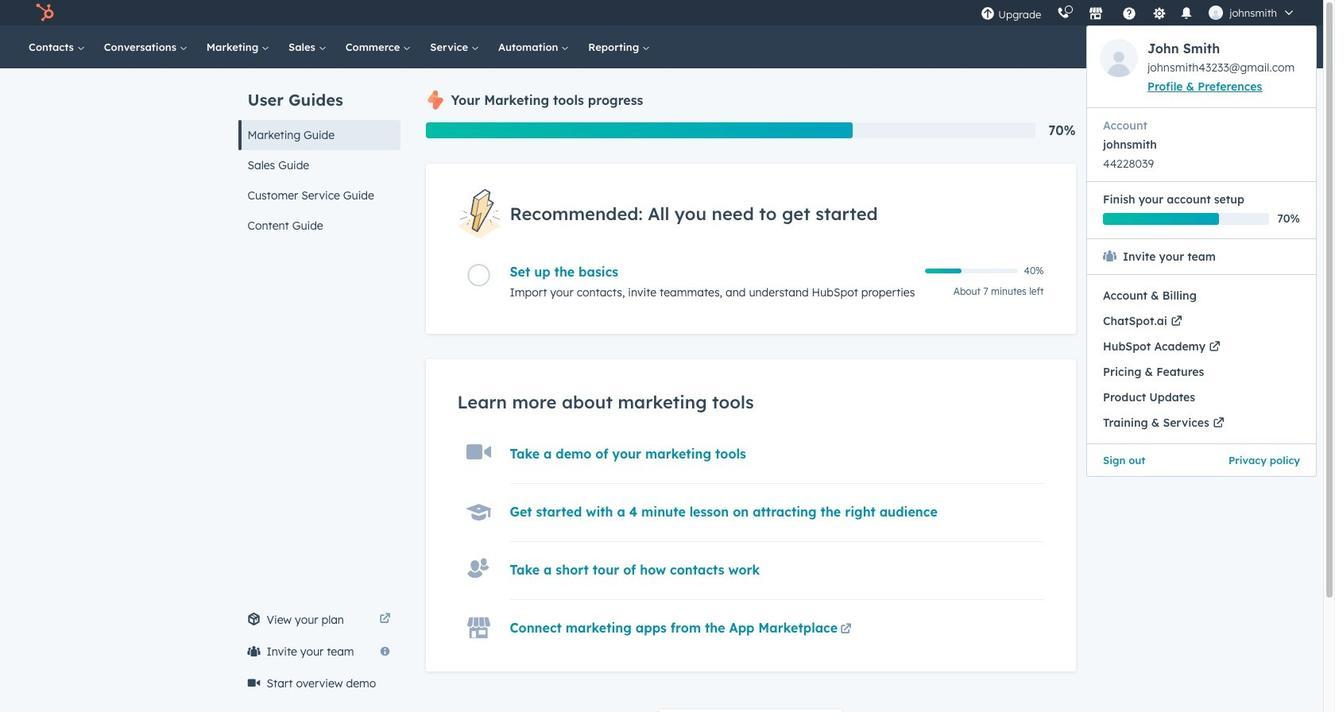 Task type: describe. For each thing, give the bounding box(es) containing it.
link opens in a new window image for left link opens in a new window icon
[[380, 614, 391, 626]]

marketplaces image
[[1089, 7, 1104, 21]]

Search HubSpot search field
[[1088, 33, 1268, 60]]



Task type: vqa. For each thing, say whether or not it's contained in the screenshot.
THE INVITE related to Invite
no



Task type: locate. For each thing, give the bounding box(es) containing it.
menu item
[[1087, 0, 1317, 477], [1087, 283, 1316, 308], [1087, 359, 1316, 385], [1087, 385, 1316, 410], [1087, 444, 1202, 476], [1202, 444, 1316, 476]]

0 horizontal spatial link opens in a new window image
[[380, 610, 391, 630]]

link opens in a new window image
[[380, 614, 391, 626], [841, 624, 852, 636]]

link opens in a new window image for right link opens in a new window icon
[[841, 624, 852, 636]]

1 horizontal spatial link opens in a new window image
[[841, 621, 852, 640]]

user guides element
[[238, 68, 400, 241]]

john smith image
[[1100, 39, 1138, 77]]

menu
[[973, 0, 1317, 477], [1087, 25, 1317, 477]]

progress bar
[[426, 122, 853, 138]]

1 horizontal spatial link opens in a new window image
[[841, 624, 852, 636]]

[object object] complete progress bar
[[925, 269, 962, 274]]

0 horizontal spatial link opens in a new window image
[[380, 614, 391, 626]]

link opens in a new window image
[[380, 610, 391, 630], [841, 621, 852, 640]]

john smith image
[[1209, 6, 1224, 20]]



